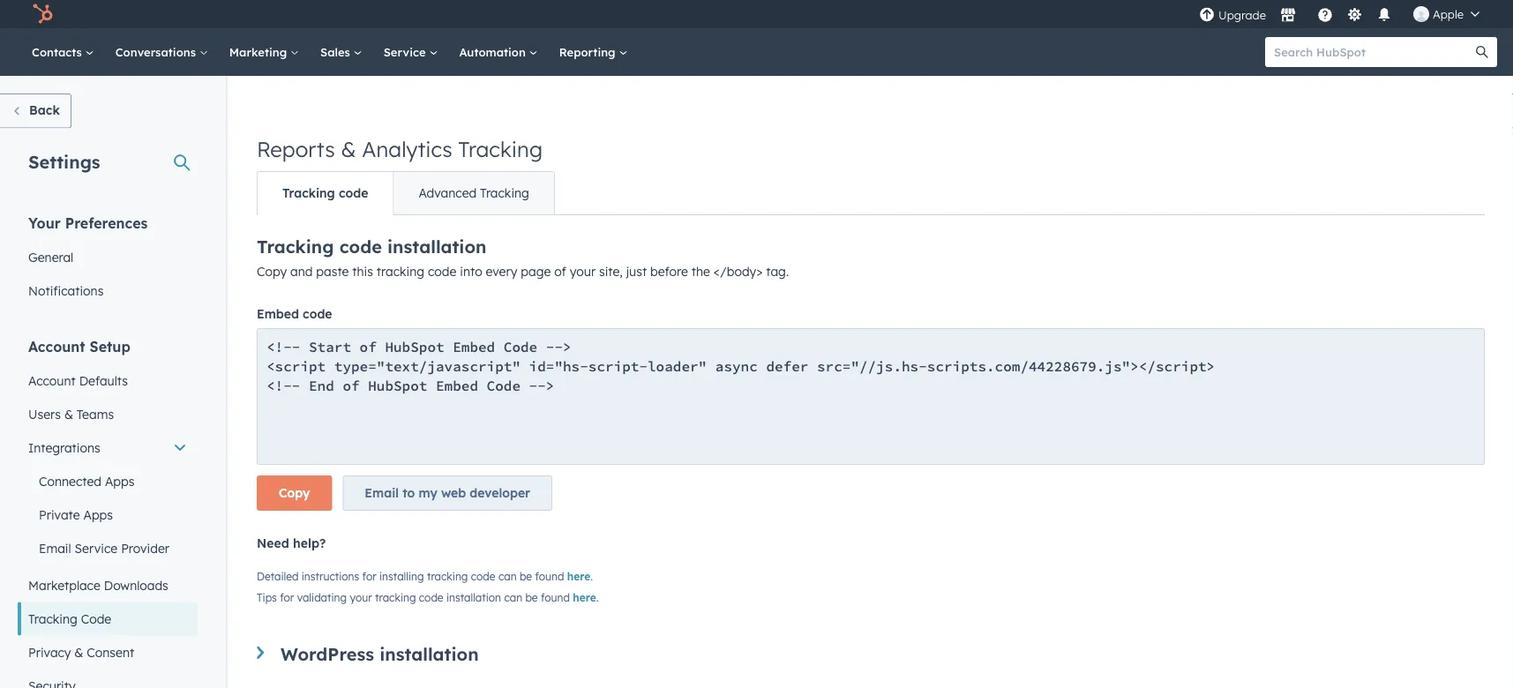 Task type: describe. For each thing, give the bounding box(es) containing it.
private
[[39, 507, 80, 522]]

setup
[[90, 337, 130, 355]]

copy inside copy "button"
[[279, 485, 310, 501]]

before
[[650, 264, 688, 279]]

account defaults
[[28, 373, 128, 388]]

defaults
[[79, 373, 128, 388]]

your preferences
[[28, 214, 148, 232]]

automation link
[[449, 28, 549, 76]]

tips
[[257, 591, 277, 604]]

into
[[460, 264, 482, 279]]

email for email service provider
[[39, 540, 71, 556]]

private apps
[[39, 507, 113, 522]]

detailed
[[257, 570, 299, 583]]

wordpress installation button
[[257, 643, 1485, 665]]

marketplace downloads
[[28, 577, 168, 593]]

connected
[[39, 473, 101, 489]]

sales
[[320, 45, 353, 59]]

downloads
[[104, 577, 168, 593]]

reports
[[257, 136, 335, 162]]

tracking code
[[28, 611, 111, 626]]

wordpress
[[281, 643, 374, 665]]

to
[[402, 485, 415, 501]]

privacy & consent link
[[18, 636, 198, 669]]

general link
[[18, 240, 198, 274]]

notifications image
[[1376, 8, 1392, 24]]

notifications button
[[1369, 0, 1399, 28]]

code down installing on the left of page
[[419, 591, 443, 604]]

marketplaces button
[[1270, 0, 1307, 28]]

code
[[81, 611, 111, 626]]

settings image
[[1347, 7, 1363, 23]]

need help?
[[257, 536, 326, 551]]

here link for detailed instructions for installing tracking code can be found
[[567, 570, 590, 583]]

marketing link
[[219, 28, 310, 76]]

menu containing apple
[[1197, 0, 1492, 28]]

instructions
[[302, 570, 359, 583]]

apps for private apps
[[83, 507, 113, 522]]

conversations link
[[105, 28, 219, 76]]

sales link
[[310, 28, 373, 76]]

users & teams link
[[18, 397, 198, 431]]

email service provider
[[39, 540, 169, 556]]

1 vertical spatial here
[[573, 591, 596, 604]]

account for account defaults
[[28, 373, 76, 388]]

navigation containing tracking code
[[257, 171, 555, 215]]

copy inside tracking code installation copy and paste this tracking code into every page of your site, just before the </body> tag.
[[257, 264, 287, 279]]

notifications link
[[18, 274, 198, 307]]

your inside tracking code installation copy and paste this tracking code into every page of your site, just before the </body> tag.
[[570, 264, 596, 279]]

installation inside tracking code installation copy and paste this tracking code into every page of your site, just before the </body> tag.
[[387, 236, 487, 258]]

apple button
[[1403, 0, 1490, 28]]

tracking code link
[[18, 602, 198, 636]]

email for email to my web developer
[[365, 485, 399, 501]]

0 vertical spatial for
[[362, 570, 376, 583]]

just
[[626, 264, 647, 279]]

general
[[28, 249, 73, 265]]

tracking right advanced
[[480, 185, 529, 201]]

of
[[554, 264, 566, 279]]

connected apps
[[39, 473, 135, 489]]

preferences
[[65, 214, 148, 232]]

teams
[[77, 406, 114, 422]]

conversations
[[115, 45, 199, 59]]

tracking for tracking code
[[282, 185, 335, 201]]

tracking code installation copy and paste this tracking code into every page of your site, just before the </body> tag.
[[257, 236, 789, 279]]

account defaults link
[[18, 364, 198, 397]]

code up the 'this'
[[339, 236, 382, 258]]

developer
[[470, 485, 530, 501]]

tracking for tracking code installation copy and paste this tracking code into every page of your site, just before the </body> tag.
[[257, 236, 334, 258]]

need
[[257, 536, 289, 551]]

installing
[[379, 570, 424, 583]]

0 vertical spatial found
[[535, 570, 564, 583]]

1 vertical spatial found
[[541, 591, 570, 604]]

web
[[441, 485, 466, 501]]

copy button
[[257, 476, 332, 511]]

privacy
[[28, 644, 71, 660]]

integrations
[[28, 440, 100, 455]]

your
[[28, 214, 61, 232]]

code left into
[[428, 264, 456, 279]]

every
[[486, 264, 517, 279]]

reporting
[[559, 45, 619, 59]]

users & teams
[[28, 406, 114, 422]]

search image
[[1476, 46, 1488, 58]]

<!-- Start of HubSpot Embed Code --> <script type="text/javascript" id="hs-script-loader" async defer src="//js.hs-scripts.com/44228679.js"></script> <!-- End of HubSpot Embed Code --> text field
[[257, 328, 1485, 465]]

1 vertical spatial tracking
[[427, 570, 468, 583]]

site,
[[599, 264, 623, 279]]

wordpress installation
[[281, 643, 479, 665]]

apple
[[1433, 7, 1464, 21]]

</body>
[[714, 264, 763, 279]]

upgrade
[[1218, 8, 1266, 22]]

my
[[419, 485, 437, 501]]

analytics
[[362, 136, 452, 162]]

bob builder image
[[1413, 6, 1429, 22]]

reporting link
[[549, 28, 638, 76]]

& for teams
[[64, 406, 73, 422]]



Task type: vqa. For each thing, say whether or not it's contained in the screenshot.
CRM Object Association CRM
no



Task type: locate. For each thing, give the bounding box(es) containing it.
tracking
[[377, 264, 424, 279], [427, 570, 468, 583], [375, 591, 416, 604]]

& right users
[[64, 406, 73, 422]]

contacts link
[[21, 28, 105, 76]]

0 vertical spatial your
[[570, 264, 596, 279]]

and
[[290, 264, 313, 279]]

tracking inside tracking code installation copy and paste this tracking code into every page of your site, just before the </body> tag.
[[377, 264, 424, 279]]

0 horizontal spatial email
[[39, 540, 71, 556]]

can
[[498, 570, 517, 583], [504, 591, 522, 604]]

hubspot link
[[21, 4, 66, 25]]

code down reports & analytics tracking
[[339, 185, 368, 201]]

apps inside connected apps link
[[105, 473, 135, 489]]

here link
[[567, 570, 590, 583], [573, 591, 596, 604]]

email inside account setup element
[[39, 540, 71, 556]]

0 vertical spatial installation
[[387, 236, 487, 258]]

users
[[28, 406, 61, 422]]

apps inside private apps link
[[83, 507, 113, 522]]

tracking down installing on the left of page
[[375, 591, 416, 604]]

found
[[535, 570, 564, 583], [541, 591, 570, 604]]

1 vertical spatial account
[[28, 373, 76, 388]]

help?
[[293, 536, 326, 551]]

detailed instructions for installing tracking code can be found here . tips for validating your tracking code installation can be found here .
[[257, 570, 599, 604]]

advanced
[[419, 185, 477, 201]]

menu
[[1197, 0, 1492, 28]]

2 vertical spatial &
[[74, 644, 83, 660]]

for left installing on the left of page
[[362, 570, 376, 583]]

1 vertical spatial service
[[75, 540, 118, 556]]

account for account setup
[[28, 337, 85, 355]]

tracking code
[[282, 185, 368, 201]]

service down private apps link
[[75, 540, 118, 556]]

account
[[28, 337, 85, 355], [28, 373, 76, 388]]

your inside detailed instructions for installing tracking code can be found here . tips for validating your tracking code installation can be found here .
[[350, 591, 372, 604]]

copy left and
[[257, 264, 287, 279]]

1 vertical spatial email
[[39, 540, 71, 556]]

for
[[362, 570, 376, 583], [280, 591, 294, 604]]

back link
[[0, 94, 71, 128]]

service right sales link
[[383, 45, 429, 59]]

2 horizontal spatial &
[[341, 136, 356, 162]]

code right embed
[[303, 306, 332, 322]]

caret image
[[257, 646, 264, 659]]

copy
[[257, 264, 287, 279], [279, 485, 310, 501]]

service inside "link"
[[383, 45, 429, 59]]

advanced tracking link
[[393, 172, 554, 214]]

1 horizontal spatial for
[[362, 570, 376, 583]]

navigation
[[257, 171, 555, 215]]

0 horizontal spatial your
[[350, 591, 372, 604]]

email down the private
[[39, 540, 71, 556]]

email inside "button"
[[365, 485, 399, 501]]

0 vertical spatial copy
[[257, 264, 287, 279]]

1 account from the top
[[28, 337, 85, 355]]

tag.
[[766, 264, 789, 279]]

help image
[[1317, 8, 1333, 24]]

embed code
[[257, 306, 332, 322]]

1 horizontal spatial service
[[383, 45, 429, 59]]

1 vertical spatial apps
[[83, 507, 113, 522]]

0 vertical spatial here
[[567, 570, 590, 583]]

1 horizontal spatial .
[[596, 591, 599, 604]]

email to my web developer button
[[343, 476, 552, 511]]

& inside privacy & consent link
[[74, 644, 83, 660]]

1 vertical spatial installation
[[446, 591, 501, 604]]

1 vertical spatial .
[[596, 591, 599, 604]]

0 vertical spatial can
[[498, 570, 517, 583]]

page
[[521, 264, 551, 279]]

tracking code link
[[258, 172, 393, 214]]

1 vertical spatial your
[[350, 591, 372, 604]]

0 horizontal spatial &
[[64, 406, 73, 422]]

& inside users & teams link
[[64, 406, 73, 422]]

Search HubSpot search field
[[1265, 37, 1481, 67]]

0 horizontal spatial for
[[280, 591, 294, 604]]

tracking inside tracking code installation copy and paste this tracking code into every page of your site, just before the </body> tag.
[[257, 236, 334, 258]]

0 vertical spatial tracking
[[377, 264, 424, 279]]

tracking inside account setup element
[[28, 611, 77, 626]]

1 vertical spatial can
[[504, 591, 522, 604]]

apps
[[105, 473, 135, 489], [83, 507, 113, 522]]

2 vertical spatial tracking
[[375, 591, 416, 604]]

consent
[[87, 644, 134, 660]]

installation inside detailed instructions for installing tracking code can be found here . tips for validating your tracking code installation can be found here .
[[446, 591, 501, 604]]

0 vertical spatial be
[[520, 570, 532, 583]]

your
[[570, 264, 596, 279], [350, 591, 372, 604]]

hubspot image
[[32, 4, 53, 25]]

0 vertical spatial apps
[[105, 473, 135, 489]]

1 vertical spatial copy
[[279, 485, 310, 501]]

0 vertical spatial here link
[[567, 570, 590, 583]]

1 horizontal spatial email
[[365, 485, 399, 501]]

1 horizontal spatial &
[[74, 644, 83, 660]]

help button
[[1310, 0, 1340, 28]]

marketplace downloads link
[[18, 569, 198, 602]]

email service provider link
[[18, 532, 198, 565]]

0 vertical spatial service
[[383, 45, 429, 59]]

0 horizontal spatial .
[[590, 570, 593, 583]]

tracking right the 'this'
[[377, 264, 424, 279]]

your down instructions
[[350, 591, 372, 604]]

notifications
[[28, 283, 104, 298]]

1 vertical spatial be
[[525, 591, 538, 604]]

service link
[[373, 28, 449, 76]]

& for analytics
[[341, 136, 356, 162]]

&
[[341, 136, 356, 162], [64, 406, 73, 422], [74, 644, 83, 660]]

account up users
[[28, 373, 76, 388]]

apps down the integrations button
[[105, 473, 135, 489]]

& up tracking code
[[341, 136, 356, 162]]

tracking down reports at the left top of page
[[282, 185, 335, 201]]

this
[[352, 264, 373, 279]]

advanced tracking
[[419, 185, 529, 201]]

search button
[[1467, 37, 1497, 67]]

.
[[590, 570, 593, 583], [596, 591, 599, 604]]

1 vertical spatial &
[[64, 406, 73, 422]]

connected apps link
[[18, 465, 198, 498]]

email left to
[[365, 485, 399, 501]]

service inside account setup element
[[75, 540, 118, 556]]

code
[[339, 185, 368, 201], [339, 236, 382, 258], [428, 264, 456, 279], [303, 306, 332, 322], [471, 570, 495, 583], [419, 591, 443, 604]]

marketing
[[229, 45, 290, 59]]

account setup element
[[18, 337, 198, 688]]

provider
[[121, 540, 169, 556]]

1 vertical spatial here link
[[573, 591, 596, 604]]

settings link
[[1344, 5, 1366, 23]]

account up 'account defaults' on the left of page
[[28, 337, 85, 355]]

0 horizontal spatial service
[[75, 540, 118, 556]]

tracking
[[458, 136, 543, 162], [282, 185, 335, 201], [480, 185, 529, 201], [257, 236, 334, 258], [28, 611, 77, 626]]

marketplaces image
[[1280, 8, 1296, 24]]

email to my web developer
[[365, 485, 530, 501]]

embed
[[257, 306, 299, 322]]

0 vertical spatial .
[[590, 570, 593, 583]]

settings
[[28, 150, 100, 172]]

& for consent
[[74, 644, 83, 660]]

service
[[383, 45, 429, 59], [75, 540, 118, 556]]

0 vertical spatial &
[[341, 136, 356, 162]]

1 vertical spatial for
[[280, 591, 294, 604]]

tracking up privacy at left
[[28, 611, 77, 626]]

& right privacy at left
[[74, 644, 83, 660]]

contacts
[[32, 45, 85, 59]]

upgrade image
[[1199, 7, 1215, 23]]

here
[[567, 570, 590, 583], [573, 591, 596, 604]]

private apps link
[[18, 498, 198, 532]]

1 horizontal spatial your
[[570, 264, 596, 279]]

reports & analytics tracking
[[257, 136, 543, 162]]

apps for connected apps
[[105, 473, 135, 489]]

apps up email service provider
[[83, 507, 113, 522]]

paste
[[316, 264, 349, 279]]

back
[[29, 102, 60, 118]]

2 account from the top
[[28, 373, 76, 388]]

automation
[[459, 45, 529, 59]]

your right of
[[570, 264, 596, 279]]

be
[[520, 570, 532, 583], [525, 591, 538, 604]]

marketplace
[[28, 577, 100, 593]]

your preferences element
[[18, 213, 198, 307]]

tracking up advanced tracking at the left of the page
[[458, 136, 543, 162]]

the
[[692, 264, 710, 279]]

embed code element
[[257, 328, 1485, 521]]

integrations button
[[18, 431, 198, 465]]

0 vertical spatial email
[[365, 485, 399, 501]]

0 vertical spatial account
[[28, 337, 85, 355]]

copy up need help?
[[279, 485, 310, 501]]

tracking for tracking code
[[28, 611, 77, 626]]

tracking up and
[[257, 236, 334, 258]]

code right installing on the left of page
[[471, 570, 495, 583]]

here link for tips for validating your tracking code installation can be found
[[573, 591, 596, 604]]

account setup
[[28, 337, 130, 355]]

tracking right installing on the left of page
[[427, 570, 468, 583]]

validating
[[297, 591, 347, 604]]

for right tips
[[280, 591, 294, 604]]

2 vertical spatial installation
[[380, 643, 479, 665]]

privacy & consent
[[28, 644, 134, 660]]



